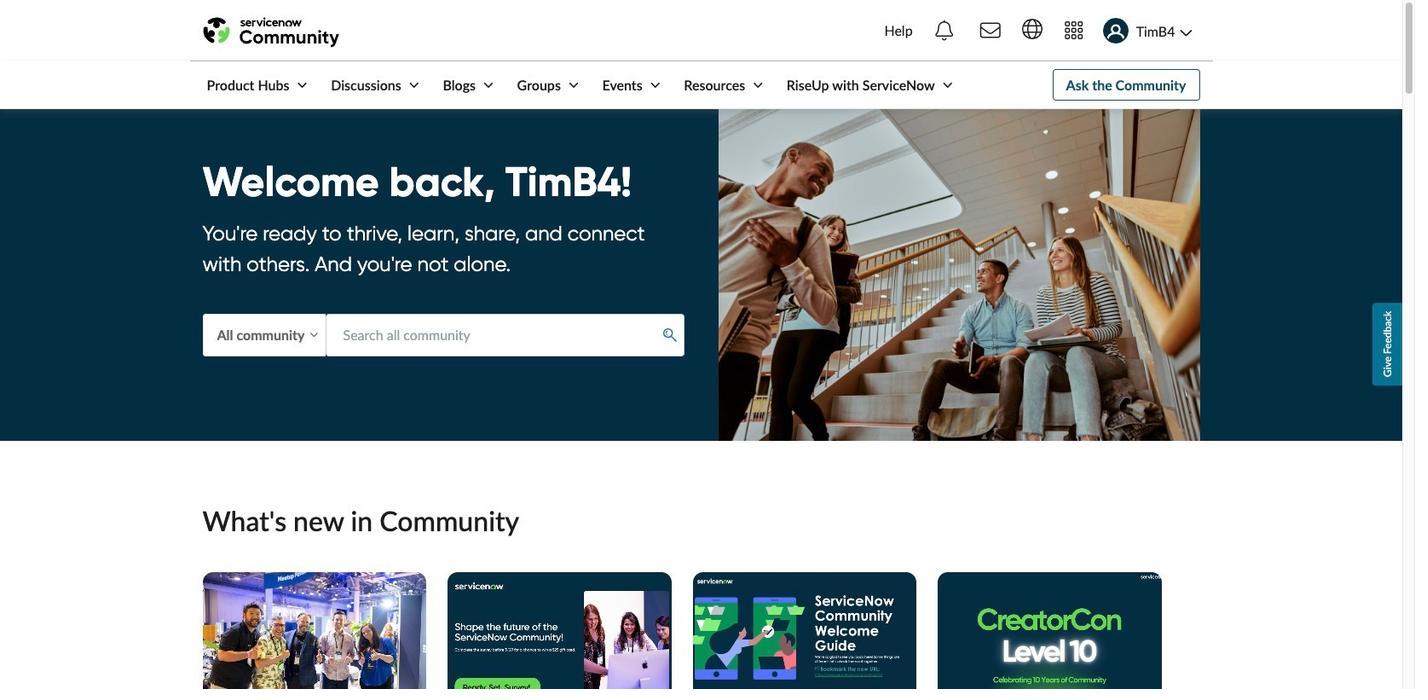 Task type: vqa. For each thing, say whether or not it's contained in the screenshot.
CreatorCon has reached Level 10! Celebrate 10 Years, Share your Memories, and Win! image
yes



Task type: describe. For each thing, give the bounding box(es) containing it.
timb4 image
[[1103, 18, 1129, 44]]

language selector image
[[1022, 19, 1043, 40]]

welcome to our servicenow community! image
[[693, 572, 917, 689]]

the creatorcon community hub is open! image
[[203, 572, 426, 689]]

help shape the future of servicenow community – take our survey! image
[[448, 572, 672, 689]]

Search text field
[[325, 314, 685, 356]]



Task type: locate. For each thing, give the bounding box(es) containing it.
creatorcon has reached level 10! celebrate 10 years, share your memories, and win! image
[[938, 572, 1162, 689]]

menu bar
[[190, 61, 957, 108]]

None submit
[[657, 323, 684, 348]]



